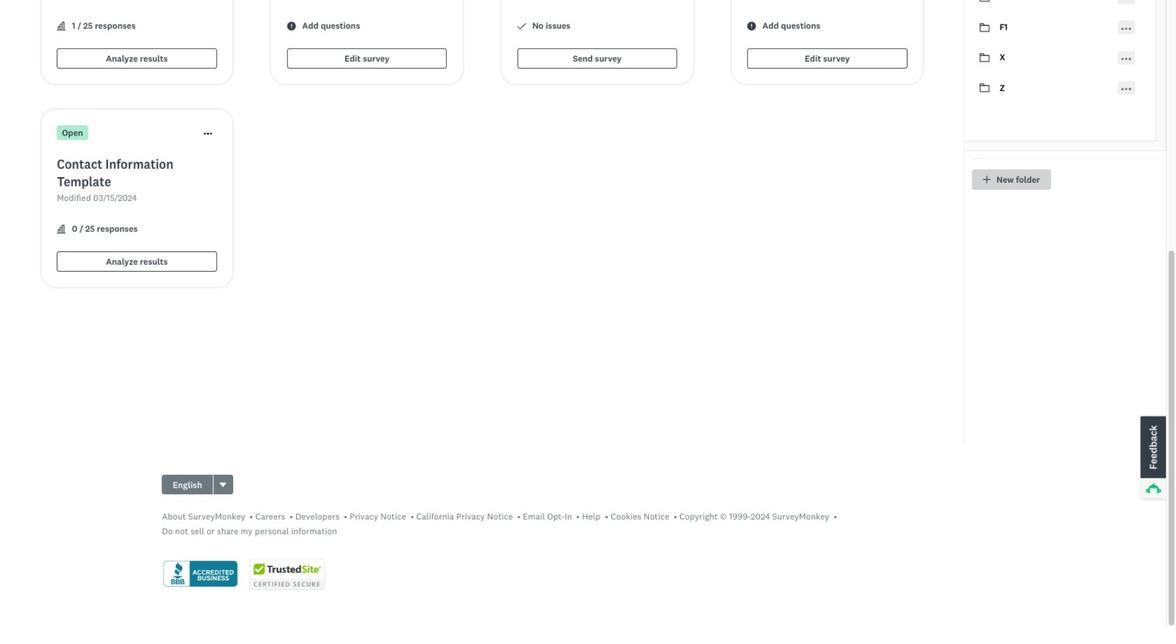 Task type: vqa. For each thing, say whether or not it's contained in the screenshot.
the 'Warning' image
yes



Task type: describe. For each thing, give the bounding box(es) containing it.
trustedsite helps keep you safe from identity theft, credit card fraud, spyware, spam, viruses and online scams image
[[250, 559, 325, 591]]

1 open menu image from the top
[[1122, 54, 1132, 64]]

response based pricing icon image
[[995, 109, 1035, 149]]

1 open menu image from the top
[[1122, 0, 1132, 3]]

1 response count image from the top
[[57, 22, 66, 31]]

z image
[[980, 83, 990, 93]]

1 response count image from the top
[[57, 22, 66, 31]]

warning image
[[748, 22, 756, 31]]

2 f1 image from the top
[[980, 23, 990, 32]]

2 open menu image from the top
[[1122, 23, 1132, 34]]

1 x image from the top
[[980, 53, 990, 63]]

f image
[[980, 0, 990, 2]]

2 response count image from the top
[[57, 225, 66, 234]]

1 new folder image from the top
[[983, 175, 992, 184]]

language dropdown image
[[220, 483, 227, 487]]



Task type: locate. For each thing, give the bounding box(es) containing it.
open menu image
[[1122, 0, 1132, 3], [1122, 23, 1132, 34], [1122, 27, 1132, 30], [1122, 84, 1132, 94], [1122, 88, 1132, 90]]

new folder image
[[983, 175, 992, 184], [984, 176, 991, 183]]

dialog
[[964, 0, 1166, 444]]

language dropdown image
[[219, 480, 228, 489]]

warning image
[[287, 22, 296, 31]]

f1 image
[[980, 22, 990, 32], [980, 23, 990, 32]]

2 x image from the top
[[980, 53, 990, 62]]

response count image
[[57, 22, 66, 31], [57, 225, 66, 234]]

2 new folder image from the top
[[984, 176, 991, 183]]

f image
[[980, 0, 990, 2]]

no issues image
[[517, 22, 526, 31]]

x image
[[980, 53, 990, 63], [980, 53, 990, 62]]

3 open menu image from the top
[[1122, 27, 1132, 30]]

1 vertical spatial response count image
[[57, 225, 66, 234]]

1 vertical spatial response count image
[[57, 225, 66, 234]]

open menu image
[[1122, 54, 1132, 64], [1122, 58, 1132, 60]]

response count image
[[57, 22, 66, 31], [57, 225, 66, 234]]

0 vertical spatial response count image
[[57, 22, 66, 31]]

group
[[162, 475, 233, 495]]

z image
[[980, 84, 990, 92]]

4 open menu image from the top
[[1122, 84, 1132, 94]]

1 f1 image from the top
[[980, 22, 990, 32]]

click to verify bbb accreditation and to see a bbb report. image
[[162, 560, 240, 590]]

0 vertical spatial response count image
[[57, 22, 66, 31]]

2 open menu image from the top
[[1122, 58, 1132, 60]]

2 response count image from the top
[[57, 225, 66, 234]]

5 open menu image from the top
[[1122, 88, 1132, 90]]



